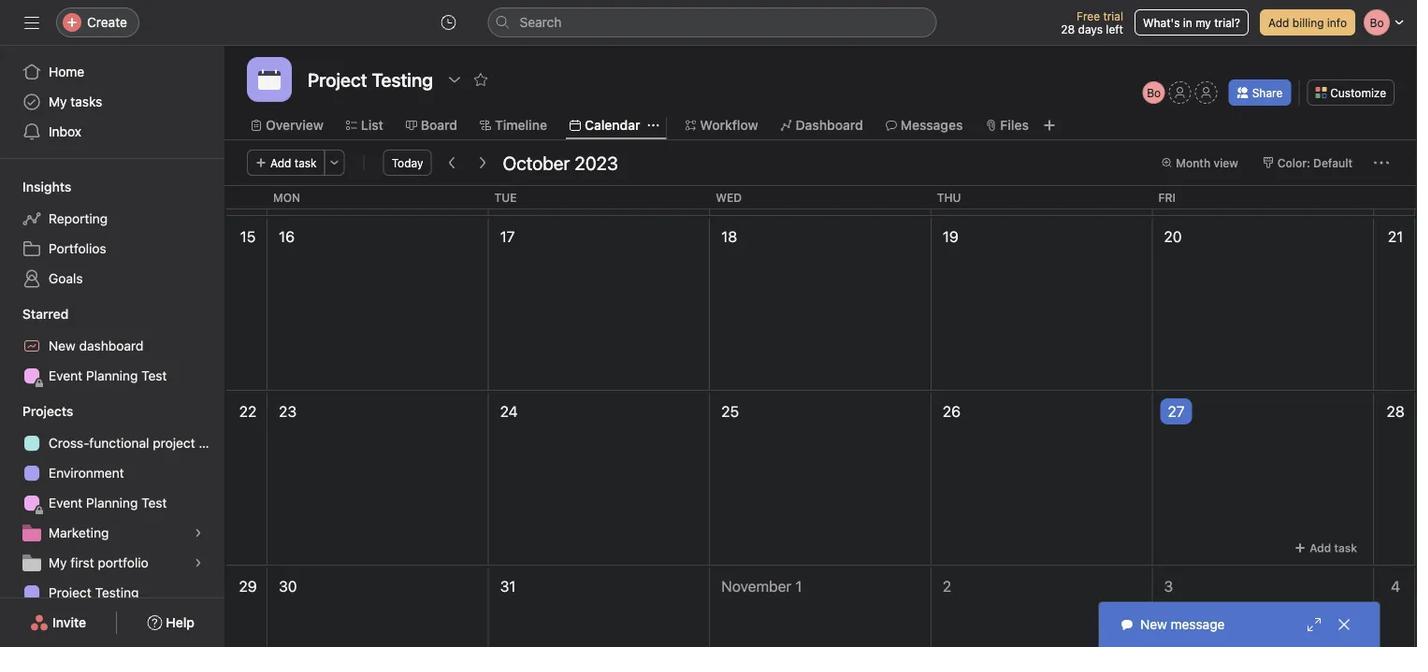 Task type: vqa. For each thing, say whether or not it's contained in the screenshot.
1st Event from the bottom
yes



Task type: locate. For each thing, give the bounding box(es) containing it.
0 vertical spatial event planning test link
[[11, 361, 213, 391]]

new dashboard link
[[11, 331, 213, 361]]

bo
[[1148, 86, 1162, 99]]

0 vertical spatial add task
[[270, 156, 317, 169]]

wed
[[716, 191, 742, 204]]

my inside projects element
[[49, 555, 67, 571]]

add task button up the expand new message icon
[[1287, 535, 1366, 562]]

color: default button
[[1255, 150, 1362, 176]]

task for the bottommost add task button
[[1335, 542, 1358, 555]]

2 event planning test from the top
[[49, 496, 167, 511]]

1 event from the top
[[49, 368, 83, 384]]

24
[[500, 403, 518, 421]]

trial
[[1104, 9, 1124, 22]]

planning inside projects element
[[86, 496, 138, 511]]

test inside starred element
[[141, 368, 167, 384]]

1 vertical spatial task
[[1335, 542, 1358, 555]]

cross-functional project plan
[[49, 436, 224, 451]]

1 horizontal spatial add task
[[1310, 542, 1358, 555]]

new
[[49, 338, 76, 354]]

see details, my first portfolio image
[[193, 558, 204, 569]]

home
[[49, 64, 84, 80]]

free
[[1077, 9, 1101, 22]]

see details, marketing image
[[193, 528, 204, 539]]

0 vertical spatial planning
[[86, 368, 138, 384]]

my left tasks in the top of the page
[[49, 94, 67, 109]]

history image
[[441, 15, 456, 30]]

my inside 'global' "element"
[[49, 94, 67, 109]]

1 vertical spatial planning
[[86, 496, 138, 511]]

event planning test for first event planning test link from the bottom
[[49, 496, 167, 511]]

1 test from the top
[[141, 368, 167, 384]]

event inside starred element
[[49, 368, 83, 384]]

add up the expand new message icon
[[1310, 542, 1332, 555]]

project
[[49, 585, 91, 601]]

calendar image
[[258, 68, 281, 91]]

event planning test inside starred element
[[49, 368, 167, 384]]

2 my from the top
[[49, 555, 67, 571]]

1 vertical spatial event
[[49, 496, 83, 511]]

more actions image
[[1375, 155, 1390, 170]]

test for first event planning test link from the bottom
[[141, 496, 167, 511]]

event planning test down environment link
[[49, 496, 167, 511]]

my for my tasks
[[49, 94, 67, 109]]

task up "close" icon
[[1335, 542, 1358, 555]]

0 horizontal spatial add
[[270, 156, 291, 169]]

add left billing at the right top of page
[[1269, 16, 1290, 29]]

add task for the bottommost add task button
[[1310, 542, 1358, 555]]

customize
[[1331, 86, 1387, 99]]

search list box
[[488, 7, 937, 37]]

test for 1st event planning test link
[[141, 368, 167, 384]]

planning inside starred element
[[86, 368, 138, 384]]

event planning test inside projects element
[[49, 496, 167, 511]]

test
[[141, 368, 167, 384], [141, 496, 167, 511]]

test inside projects element
[[141, 496, 167, 511]]

1 horizontal spatial task
[[1335, 542, 1358, 555]]

my for my first portfolio
[[49, 555, 67, 571]]

1 vertical spatial add task button
[[1287, 535, 1366, 562]]

add up mon
[[270, 156, 291, 169]]

None text field
[[303, 63, 438, 96]]

portfolios link
[[11, 234, 213, 264]]

previous month image
[[445, 155, 460, 170]]

planning for 1st event planning test link
[[86, 368, 138, 384]]

event down new
[[49, 368, 83, 384]]

0 vertical spatial add task button
[[247, 150, 325, 176]]

my left first
[[49, 555, 67, 571]]

my
[[49, 94, 67, 109], [49, 555, 67, 571]]

first
[[70, 555, 94, 571]]

2 vertical spatial add
[[1310, 542, 1332, 555]]

event planning test link down dashboard
[[11, 361, 213, 391]]

event
[[49, 368, 83, 384], [49, 496, 83, 511]]

1 horizontal spatial 28
[[1387, 403, 1405, 421]]

october
[[503, 152, 570, 174]]

1 vertical spatial add task
[[1310, 542, 1358, 555]]

close image
[[1337, 618, 1352, 633]]

16
[[279, 228, 295, 246]]

starred element
[[0, 298, 225, 395]]

4
[[1392, 578, 1401, 596]]

31
[[500, 578, 516, 596]]

share
[[1253, 86, 1283, 99]]

new message
[[1141, 617, 1225, 633]]

18
[[722, 228, 738, 246]]

1 vertical spatial 28
[[1387, 403, 1405, 421]]

2 test from the top
[[141, 496, 167, 511]]

task left more actions icon on the top of page
[[295, 156, 317, 169]]

0 vertical spatial my
[[49, 94, 67, 109]]

board
[[421, 117, 458, 133]]

1 horizontal spatial add
[[1269, 16, 1290, 29]]

add task button
[[247, 150, 325, 176], [1287, 535, 1366, 562]]

starred
[[22, 306, 69, 322]]

november 1
[[722, 578, 802, 596]]

default
[[1314, 156, 1353, 169]]

planning
[[86, 368, 138, 384], [86, 496, 138, 511]]

0 vertical spatial 28
[[1062, 22, 1075, 36]]

planning down environment link
[[86, 496, 138, 511]]

0 horizontal spatial add task
[[270, 156, 317, 169]]

add task for left add task button
[[270, 156, 317, 169]]

what's in my trial? button
[[1135, 9, 1249, 36]]

0 vertical spatial event planning test
[[49, 368, 167, 384]]

0 horizontal spatial 28
[[1062, 22, 1075, 36]]

goals link
[[11, 264, 213, 294]]

today button
[[383, 150, 432, 176]]

1 planning from the top
[[86, 368, 138, 384]]

1 event planning test from the top
[[49, 368, 167, 384]]

add task button up mon
[[247, 150, 325, 176]]

add
[[1269, 16, 1290, 29], [270, 156, 291, 169], [1310, 542, 1332, 555]]

today
[[392, 156, 423, 169]]

bo button
[[1143, 81, 1166, 104]]

17
[[500, 228, 515, 246]]

event planning test link down environment
[[11, 489, 213, 518]]

1 vertical spatial test
[[141, 496, 167, 511]]

0 vertical spatial task
[[295, 156, 317, 169]]

1 vertical spatial event planning test
[[49, 496, 167, 511]]

insights element
[[0, 170, 225, 298]]

2 planning from the top
[[86, 496, 138, 511]]

create button
[[56, 7, 139, 37]]

1 my from the top
[[49, 94, 67, 109]]

event up marketing
[[49, 496, 83, 511]]

environment link
[[11, 459, 213, 489]]

test down environment link
[[141, 496, 167, 511]]

customize button
[[1308, 80, 1395, 106]]

1 vertical spatial add
[[270, 156, 291, 169]]

add billing info
[[1269, 16, 1348, 29]]

add task
[[270, 156, 317, 169], [1310, 542, 1358, 555]]

marketing link
[[11, 518, 213, 548]]

1 vertical spatial event planning test link
[[11, 489, 213, 518]]

22
[[239, 403, 257, 421]]

event inside projects element
[[49, 496, 83, 511]]

1 vertical spatial my
[[49, 555, 67, 571]]

2 horizontal spatial add
[[1310, 542, 1332, 555]]

list link
[[346, 115, 384, 136]]

event planning test down new dashboard link
[[49, 368, 167, 384]]

2 event planning test link from the top
[[11, 489, 213, 518]]

info
[[1328, 16, 1348, 29]]

month view button
[[1153, 150, 1247, 176]]

october 2023
[[503, 152, 619, 174]]

fri
[[1159, 191, 1176, 204]]

planning down new dashboard link
[[86, 368, 138, 384]]

add task up "close" icon
[[1310, 542, 1358, 555]]

test down new dashboard link
[[141, 368, 167, 384]]

color:
[[1278, 156, 1311, 169]]

add tab image
[[1042, 118, 1057, 133]]

home link
[[11, 57, 213, 87]]

0 horizontal spatial task
[[295, 156, 317, 169]]

help button
[[135, 606, 207, 640]]

0 vertical spatial add
[[1269, 16, 1290, 29]]

dashboard link
[[781, 115, 864, 136]]

timeline link
[[480, 115, 547, 136]]

0 vertical spatial test
[[141, 368, 167, 384]]

27
[[1168, 403, 1185, 421]]

starred button
[[0, 305, 69, 324]]

event for 1st event planning test link
[[49, 368, 83, 384]]

2 event from the top
[[49, 496, 83, 511]]

view
[[1214, 156, 1239, 169]]

projects
[[22, 404, 73, 419]]

0 vertical spatial event
[[49, 368, 83, 384]]

my tasks link
[[11, 87, 213, 117]]

event planning test
[[49, 368, 167, 384], [49, 496, 167, 511]]

add task up mon
[[270, 156, 317, 169]]

portfolios
[[49, 241, 106, 256]]

1 horizontal spatial add task button
[[1287, 535, 1366, 562]]

calendar
[[585, 117, 641, 133]]

cross-
[[49, 436, 89, 451]]



Task type: describe. For each thing, give the bounding box(es) containing it.
28 inside free trial 28 days left
[[1062, 22, 1075, 36]]

inbox
[[49, 124, 81, 139]]

dashboard
[[79, 338, 144, 354]]

global element
[[0, 46, 225, 158]]

project testing link
[[11, 578, 213, 608]]

timeline
[[495, 117, 547, 133]]

invite button
[[18, 606, 98, 640]]

share button
[[1229, 80, 1292, 106]]

list
[[361, 117, 384, 133]]

thu
[[938, 191, 962, 204]]

overview link
[[251, 115, 324, 136]]

files
[[1001, 117, 1029, 133]]

show options image
[[447, 72, 462, 87]]

tab actions image
[[648, 120, 659, 131]]

my first portfolio
[[49, 555, 149, 571]]

help
[[166, 615, 195, 631]]

mon
[[273, 191, 300, 204]]

search
[[520, 15, 562, 30]]

reporting link
[[11, 204, 213, 234]]

calendar link
[[570, 115, 641, 136]]

dashboard
[[796, 117, 864, 133]]

insights
[[22, 179, 71, 195]]

functional
[[89, 436, 149, 451]]

projects button
[[0, 402, 73, 421]]

30
[[279, 578, 297, 596]]

what's in my trial?
[[1144, 16, 1241, 29]]

more actions image
[[329, 157, 340, 168]]

create
[[87, 15, 127, 30]]

board link
[[406, 115, 458, 136]]

workflow
[[700, 117, 759, 133]]

add inside button
[[1269, 16, 1290, 29]]

plan
[[199, 436, 224, 451]]

overview
[[266, 117, 324, 133]]

expand new message image
[[1307, 618, 1322, 633]]

free trial 28 days left
[[1062, 9, 1124, 36]]

files link
[[986, 115, 1029, 136]]

next month image
[[475, 155, 490, 170]]

20
[[1165, 228, 1182, 246]]

search button
[[488, 7, 937, 37]]

1
[[796, 578, 802, 596]]

1 event planning test link from the top
[[11, 361, 213, 391]]

messages link
[[886, 115, 963, 136]]

project testing
[[49, 585, 139, 601]]

month
[[1177, 156, 1211, 169]]

23
[[279, 403, 297, 421]]

in
[[1184, 16, 1193, 29]]

projects element
[[0, 395, 225, 612]]

days
[[1079, 22, 1103, 36]]

21
[[1389, 228, 1404, 246]]

my
[[1196, 16, 1212, 29]]

event for first event planning test link from the bottom
[[49, 496, 83, 511]]

planning for first event planning test link from the bottom
[[86, 496, 138, 511]]

workflow link
[[685, 115, 759, 136]]

hide sidebar image
[[24, 15, 39, 30]]

goals
[[49, 271, 83, 286]]

2023
[[575, 152, 619, 174]]

25
[[722, 403, 739, 421]]

26
[[943, 403, 961, 421]]

invite
[[52, 615, 86, 631]]

my tasks
[[49, 94, 102, 109]]

19
[[943, 228, 959, 246]]

2
[[943, 578, 952, 596]]

task for left add task button
[[295, 156, 317, 169]]

what's
[[1144, 16, 1181, 29]]

cross-functional project plan link
[[11, 429, 224, 459]]

event planning test for 1st event planning test link
[[49, 368, 167, 384]]

portfolio
[[98, 555, 149, 571]]

november
[[722, 578, 792, 596]]

tue
[[495, 191, 517, 204]]

0 horizontal spatial add task button
[[247, 150, 325, 176]]

project
[[153, 436, 195, 451]]

messages
[[901, 117, 963, 133]]

29
[[239, 578, 257, 596]]

testing
[[95, 585, 139, 601]]

15
[[240, 228, 256, 246]]

new dashboard
[[49, 338, 144, 354]]

month view
[[1177, 156, 1239, 169]]

environment
[[49, 466, 124, 481]]

inbox link
[[11, 117, 213, 147]]

add to starred image
[[473, 72, 488, 87]]

marketing
[[49, 525, 109, 541]]



